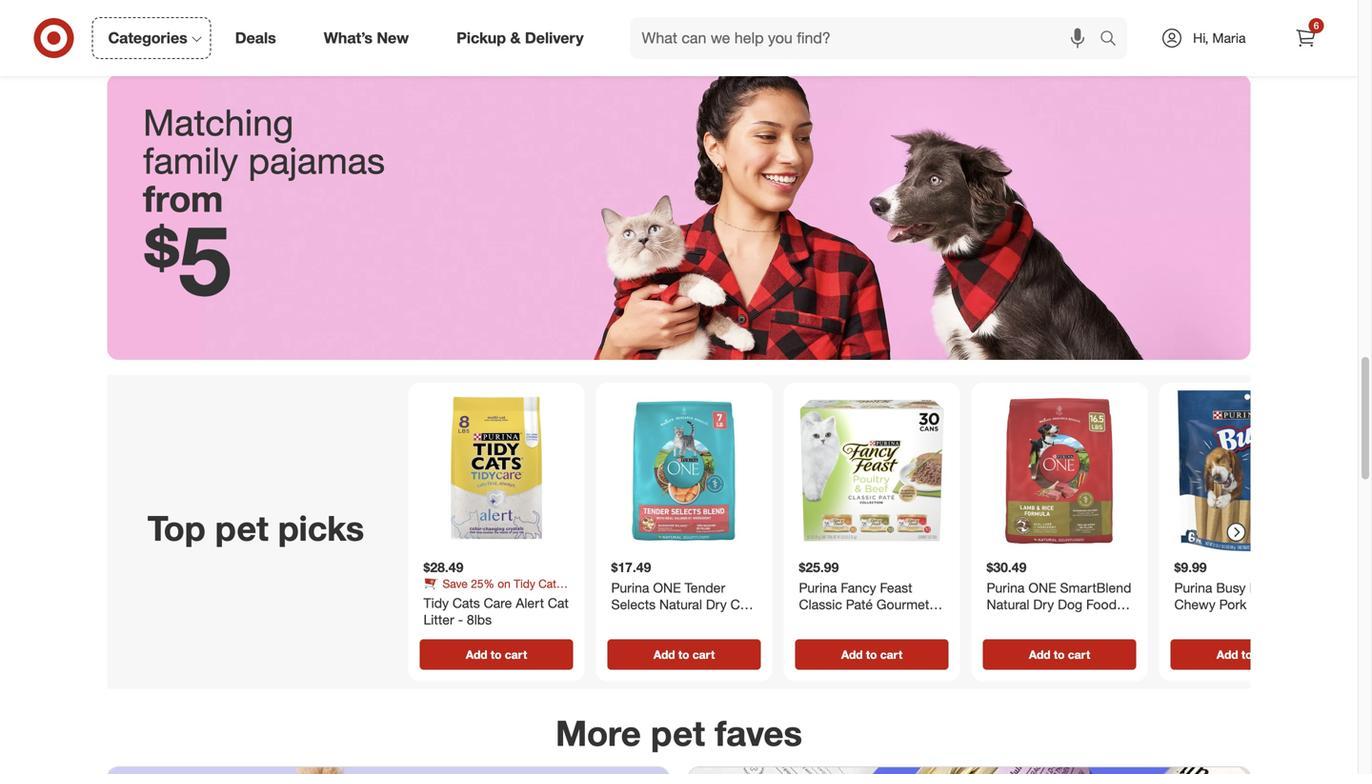 Task type: describe. For each thing, give the bounding box(es) containing it.
purina fancy feast classic paté gourmet wet cat food poultry chicken, turkey & beef collection - 3oz/30ct variety pack image
[[792, 391, 953, 552]]

6
[[1314, 20, 1319, 31]]

tidy cats care alert cat litter - 8lbs image
[[416, 391, 577, 552]]

pickup & delivery
[[457, 29, 584, 47]]

chewy
[[1175, 597, 1216, 613]]

top pet picks
[[148, 508, 364, 550]]

hi, maria
[[1193, 30, 1246, 46]]

search
[[1091, 31, 1137, 49]]

what's
[[324, 29, 373, 47]]

deals link
[[219, 17, 300, 59]]

bone
[[1250, 580, 1281, 597]]

$28.49
[[424, 560, 464, 576]]

carousel region containing top pet picks
[[107, 376, 1336, 705]]

what's new link
[[308, 17, 433, 59]]

$5
[[143, 201, 232, 318]]

categories link
[[92, 17, 211, 59]]

tidy inside tidy cats care alert cat litter - 8lbs
[[424, 595, 449, 612]]

save
[[443, 577, 468, 592]]

maria
[[1213, 30, 1246, 46]]

$25.99
[[799, 560, 839, 576]]

carousel region containing add to cart
[[107, 0, 1336, 75]]

$25.99 link
[[792, 391, 953, 636]]

delivery
[[525, 29, 584, 47]]

purina
[[1175, 580, 1213, 597]]

picks
[[278, 508, 364, 550]]

litter
[[494, 592, 517, 606]]

new
[[377, 29, 409, 47]]

tidy inside save 25% on tidy cats care alert cat litter
[[514, 577, 535, 592]]

purina busy bone chewy pork flavor dog treats - 21oz/6ct image
[[1167, 391, 1328, 552]]

from
[[143, 176, 223, 221]]

matching
[[143, 100, 294, 144]]

treats
[[1175, 613, 1210, 630]]

pickup
[[457, 29, 506, 47]]

busy
[[1216, 580, 1246, 597]]

$17.49
[[611, 560, 651, 576]]

litter
[[424, 612, 454, 629]]

dog
[[1290, 597, 1315, 613]]

cat
[[548, 595, 569, 612]]



Task type: locate. For each thing, give the bounding box(es) containing it.
cart
[[505, 18, 527, 32], [693, 18, 715, 32], [1068, 18, 1090, 32], [1256, 18, 1278, 32], [505, 648, 527, 663], [693, 648, 715, 663], [880, 648, 903, 663], [1068, 648, 1090, 663], [1256, 648, 1278, 663]]

0 horizontal spatial cats
[[453, 595, 480, 612]]

&
[[510, 29, 521, 47]]

2 carousel region from the top
[[107, 376, 1336, 705]]

alert
[[516, 595, 544, 612]]

more pet faves
[[556, 713, 802, 755]]

$9.99
[[1175, 560, 1207, 576]]

categories
[[108, 29, 187, 47]]

$30.49
[[987, 560, 1027, 576]]

pet right more
[[651, 713, 705, 755]]

1 vertical spatial cats
[[453, 595, 480, 612]]

cats inside tidy cats care alert cat litter - 8lbs
[[453, 595, 480, 612]]

0 horizontal spatial -
[[458, 612, 463, 629]]

care
[[424, 592, 446, 606]]

purina one tender selects natural dry cat food with real salmon & fish - 7lbs image
[[604, 391, 765, 552]]

0 vertical spatial cats
[[539, 577, 562, 592]]

1 horizontal spatial pet
[[651, 713, 705, 755]]

hi,
[[1193, 30, 1209, 46]]

search button
[[1091, 17, 1137, 63]]

- inside tidy cats care alert cat litter - 8lbs
[[458, 612, 463, 629]]

to
[[491, 18, 502, 32], [679, 18, 689, 32], [1054, 18, 1065, 32], [1242, 18, 1253, 32], [491, 648, 502, 663], [679, 648, 689, 663], [866, 648, 877, 663], [1054, 648, 1065, 663], [1242, 648, 1253, 663]]

cats up cat at the left bottom
[[539, 577, 562, 592]]

1 vertical spatial carousel region
[[107, 376, 1336, 705]]

more
[[556, 713, 641, 755]]

$30.49 link
[[979, 391, 1140, 636]]

pet for top
[[215, 508, 269, 550]]

purina one smartblend natural dry dog food with rice and lamb - 16.5lbs image
[[979, 391, 1140, 552]]

carousel region
[[107, 0, 1336, 75], [107, 376, 1336, 705]]

-
[[458, 612, 463, 629], [1214, 613, 1219, 630]]

add
[[466, 18, 488, 32], [654, 18, 675, 32], [1029, 18, 1051, 32], [1217, 18, 1239, 32], [466, 648, 488, 663], [654, 648, 675, 663], [841, 648, 863, 663], [1029, 648, 1051, 663], [1217, 648, 1239, 663]]

0 horizontal spatial tidy
[[424, 595, 449, 612]]

cats
[[539, 577, 562, 592], [453, 595, 480, 612]]

- left pork
[[1214, 613, 1219, 630]]

pet right top
[[215, 508, 269, 550]]

flavor
[[1251, 597, 1287, 613]]

on
[[498, 577, 511, 592]]

0 vertical spatial carousel region
[[107, 0, 1336, 75]]

6 link
[[1285, 17, 1327, 59]]

save 25% on tidy cats care alert cat litter
[[424, 577, 562, 606]]

0 vertical spatial tidy
[[514, 577, 535, 592]]

pet for more
[[651, 713, 705, 755]]

family
[[143, 138, 238, 183]]

what's new
[[324, 29, 409, 47]]

top
[[148, 508, 206, 550]]

pork
[[1220, 597, 1247, 613]]

1 horizontal spatial tidy
[[514, 577, 535, 592]]

faves
[[715, 713, 802, 755]]

1 horizontal spatial cats
[[539, 577, 562, 592]]

pajamas
[[248, 138, 385, 183]]

alert
[[449, 592, 472, 606]]

tidy left alert
[[424, 595, 449, 612]]

deals
[[235, 29, 276, 47]]

tidy cats care alert cat litter - 8lbs
[[424, 595, 569, 629]]

tidy
[[514, 577, 535, 592], [424, 595, 449, 612]]

1 horizontal spatial -
[[1214, 613, 1219, 630]]

- inside '$9.99 purina busy bone chewy pork flavor dog treats - 21oz/6ct'
[[1214, 613, 1219, 630]]

pickup & delivery link
[[440, 17, 608, 59]]

pet
[[215, 508, 269, 550], [651, 713, 705, 755]]

cats inside save 25% on tidy cats care alert cat litter
[[539, 577, 562, 592]]

matching family pajamas from
[[143, 100, 385, 221]]

add to cart
[[466, 18, 527, 32], [654, 18, 715, 32], [1029, 18, 1090, 32], [1217, 18, 1278, 32], [466, 648, 527, 663], [654, 648, 715, 663], [841, 648, 903, 663], [1029, 648, 1090, 663], [1217, 648, 1278, 663]]

$9.99 purina busy bone chewy pork flavor dog treats - 21oz/6ct
[[1175, 560, 1315, 630]]

add to cart button
[[420, 10, 573, 40], [608, 10, 761, 40], [983, 10, 1137, 40], [1171, 10, 1324, 40], [420, 640, 573, 671], [608, 640, 761, 671], [795, 640, 949, 671], [983, 640, 1137, 671], [1171, 640, 1324, 671]]

1 vertical spatial tidy
[[424, 595, 449, 612]]

0 vertical spatial pet
[[215, 508, 269, 550]]

0 horizontal spatial pet
[[215, 508, 269, 550]]

- left '8lbs'
[[458, 612, 463, 629]]

What can we help you find? suggestions appear below search field
[[630, 17, 1105, 59]]

care
[[484, 595, 512, 612]]

cat
[[475, 592, 491, 606]]

8lbs
[[467, 612, 492, 629]]

1 vertical spatial pet
[[651, 713, 705, 755]]

cats down save
[[453, 595, 480, 612]]

25%
[[471, 577, 495, 592]]

21oz/6ct
[[1223, 613, 1275, 630]]

1 carousel region from the top
[[107, 0, 1336, 75]]

tidy up alert
[[514, 577, 535, 592]]

$17.49 link
[[604, 391, 765, 636]]



Task type: vqa. For each thing, say whether or not it's contained in the screenshot.
the Hi,
yes



